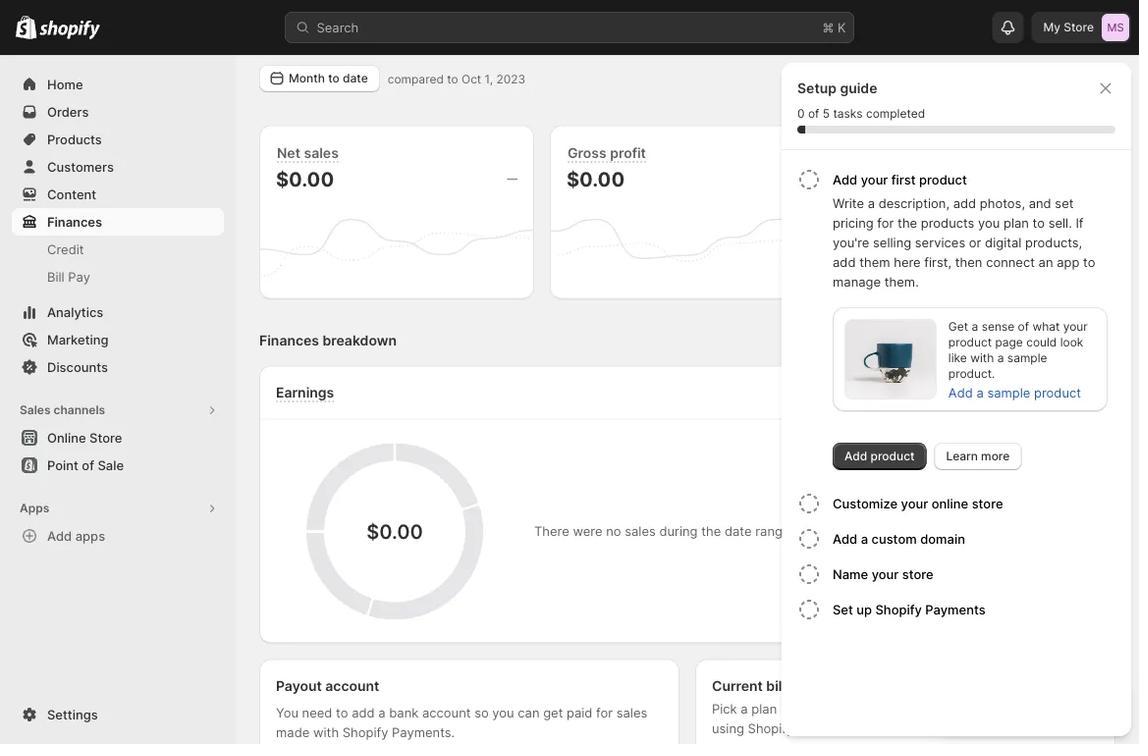 Task type: describe. For each thing, give the bounding box(es) containing it.
products,
[[1026, 235, 1083, 250]]

current
[[712, 678, 763, 695]]

your inside the "current bill pick a plan before your trial ends on nov 5, 2023, to continue using shopify."
[[824, 702, 850, 717]]

write
[[833, 195, 865, 211]]

add product
[[845, 449, 915, 464]]

sold
[[966, 225, 991, 241]]

product inside the 'add your first product' button
[[920, 172, 967, 187]]

settings
[[47, 707, 98, 723]]

mark name your store as done image
[[798, 563, 821, 586]]

can
[[518, 706, 540, 721]]

plan inside the "current bill pick a plan before your trial ends on nov 5, 2023, to continue using shopify."
[[752, 702, 777, 717]]

payout
[[276, 678, 322, 695]]

to left oct
[[447, 72, 458, 86]]

of inside get a sense of what your product page could look like with a sample product. add a sample product
[[1018, 320, 1030, 334]]

finances breakdown
[[259, 332, 397, 349]]

first
[[892, 172, 916, 187]]

shopify inside you need to add a bank account so you can get paid for sales made with shopify payments.
[[343, 725, 388, 741]]

product.
[[949, 367, 995, 381]]

credit link
[[12, 236, 224, 263]]

you're
[[833, 235, 870, 250]]

0 vertical spatial finances
[[259, 15, 346, 39]]

channels
[[54, 403, 105, 418]]

of for sale
[[82, 458, 94, 473]]

them.
[[885, 274, 919, 289]]

settings link
[[12, 701, 224, 729]]

add for add a custom domain
[[833, 531, 858, 547]]

1 vertical spatial the
[[702, 524, 721, 539]]

earnings button
[[271, 382, 339, 403]]

up
[[857, 602, 872, 617]]

using
[[712, 722, 745, 737]]

per inside you haven't sold any products with a cost per item.
[[963, 245, 983, 260]]

store for my store
[[1064, 20, 1094, 34]]

name
[[833, 567, 869, 582]]

were
[[573, 524, 603, 539]]

2023,
[[974, 702, 1009, 717]]

0 vertical spatial account
[[325, 678, 380, 695]]

set up shopify payments
[[833, 602, 986, 617]]

haven't
[[919, 225, 963, 241]]

bill pay link
[[12, 263, 224, 291]]

pricing
[[833, 215, 874, 230]]

products inside write a description, add photos, and set pricing for the products you plan to sell. if you're selling services or digital products, add them here first, then connect an app to manage them.
[[921, 215, 975, 230]]

like
[[949, 351, 967, 365]]

selected.
[[794, 524, 849, 539]]

cost inside add cost per item
[[1048, 245, 1074, 260]]

orders
[[47, 104, 89, 119]]

and
[[1029, 195, 1052, 211]]

net
[[277, 144, 301, 161]]

a down 'page'
[[998, 351, 1004, 365]]

k
[[838, 20, 846, 35]]

1 vertical spatial sample
[[988, 385, 1031, 400]]

you haven't sold any products with a cost per item.
[[893, 225, 1074, 260]]

oct
[[462, 72, 482, 86]]

get
[[543, 706, 563, 721]]

1 vertical spatial add
[[833, 254, 856, 270]]

$0.00 for gross
[[567, 167, 625, 191]]

gross profit
[[568, 144, 646, 161]]

add a custom domain
[[833, 531, 966, 547]]

get
[[949, 320, 969, 334]]

add inside get a sense of what your product page could look like with a sample product. add a sample product
[[949, 385, 973, 400]]

there were no sales during the date range selected.
[[534, 524, 849, 539]]

to inside you need to add a bank account so you can get paid for sales made with shopify payments.
[[336, 706, 348, 721]]

content link
[[12, 181, 224, 208]]

payout account
[[276, 678, 380, 695]]

online
[[47, 430, 86, 446]]

description,
[[879, 195, 950, 211]]

app
[[1057, 254, 1080, 270]]

add apps
[[47, 529, 105, 544]]

your for customize your online store
[[901, 496, 929, 511]]

marketing link
[[12, 326, 224, 354]]

online store
[[47, 430, 122, 446]]

to inside month to date dropdown button
[[328, 71, 340, 85]]

learn more
[[946, 449, 1010, 464]]

trial
[[854, 702, 877, 717]]

with inside get a sense of what your product page could look like with a sample product. add a sample product
[[971, 351, 994, 365]]

with inside you need to add a bank account so you can get paid for sales made with shopify payments.
[[313, 725, 339, 741]]

a inside you haven't sold any products with a cost per item.
[[922, 245, 930, 260]]

point
[[47, 458, 78, 473]]

you inside write a description, add photos, and set pricing for the products you plan to sell. if you're selling services or digital products, add them here first, then connect an app to manage them.
[[978, 215, 1000, 230]]

product down look
[[1035, 385, 1082, 400]]

0 vertical spatial sample
[[1008, 351, 1048, 365]]

a inside the "current bill pick a plan before your trial ends on nov 5, 2023, to continue using shopify."
[[741, 702, 748, 717]]

profit
[[610, 144, 646, 161]]

shopify.
[[748, 722, 797, 737]]

mark add a custom domain as done image
[[798, 528, 821, 551]]

current bill pick a plan before your trial ends on nov 5, 2023, to continue using shopify.
[[712, 678, 1081, 737]]

store inside "button"
[[972, 496, 1004, 511]]

sales inside you need to add a bank account so you can get paid for sales made with shopify payments.
[[617, 706, 648, 721]]

5
[[823, 107, 830, 121]]

look
[[1061, 335, 1084, 350]]

add your first product
[[833, 172, 967, 187]]

learn
[[946, 449, 978, 464]]

with inside you haven't sold any products with a cost per item.
[[893, 245, 919, 260]]

1 vertical spatial date
[[725, 524, 752, 539]]

set up shopify payments button
[[833, 592, 1124, 628]]

paid
[[567, 706, 593, 721]]

sale
[[98, 458, 124, 473]]

page
[[996, 335, 1023, 350]]

date inside dropdown button
[[343, 71, 368, 85]]

mark customize your online store as done image
[[798, 492, 821, 516]]

store inside button
[[903, 567, 934, 582]]

apps button
[[12, 495, 224, 523]]

add for add product
[[845, 449, 868, 464]]

you for you need to add a bank account so you can get paid for sales made with shopify payments.
[[276, 706, 299, 721]]

sell.
[[1049, 215, 1072, 230]]

sales
[[20, 403, 51, 418]]

pick
[[712, 702, 737, 717]]

a inside button
[[861, 531, 869, 547]]

to right app
[[1084, 254, 1096, 270]]

made
[[276, 725, 310, 741]]

store for online store
[[89, 430, 122, 446]]

sales channels button
[[12, 397, 224, 424]]

products inside you haven't sold any products with a cost per item.
[[1020, 225, 1074, 241]]

no change image
[[798, 171, 808, 187]]

ends
[[880, 702, 910, 717]]

setup guide
[[798, 80, 878, 97]]

1 vertical spatial sales
[[625, 524, 656, 539]]

home
[[47, 77, 83, 92]]

the inside write a description, add photos, and set pricing for the products you plan to sell. if you're selling services or digital products, add them here first, then connect an app to manage them.
[[898, 215, 918, 230]]

compared to oct 1, 2023
[[388, 72, 526, 86]]



Task type: vqa. For each thing, say whether or not it's contained in the screenshot.
custom
yes



Task type: locate. For each thing, give the bounding box(es) containing it.
continue
[[1029, 702, 1081, 717]]

0 vertical spatial you
[[978, 215, 1000, 230]]

product up 'description,'
[[920, 172, 967, 187]]

plan up digital
[[1004, 215, 1029, 230]]

1 horizontal spatial shopify
[[876, 602, 922, 617]]

a right 'pick'
[[741, 702, 748, 717]]

there
[[534, 524, 570, 539]]

then
[[956, 254, 983, 270]]

1 vertical spatial you
[[493, 706, 514, 721]]

bank
[[389, 706, 419, 721]]

sales
[[304, 144, 339, 161], [625, 524, 656, 539], [617, 706, 648, 721]]

date left range
[[725, 524, 752, 539]]

sales inside net sales dropdown button
[[304, 144, 339, 161]]

0 horizontal spatial you
[[276, 706, 299, 721]]

1 horizontal spatial the
[[898, 215, 918, 230]]

0 horizontal spatial date
[[343, 71, 368, 85]]

account up need
[[325, 678, 380, 695]]

cost inside you haven't sold any products with a cost per item.
[[933, 245, 959, 260]]

1 vertical spatial shopify
[[343, 725, 388, 741]]

first,
[[925, 254, 952, 270]]

of inside button
[[82, 458, 94, 473]]

to right 2023,
[[1013, 702, 1025, 717]]

customize your online store button
[[833, 486, 1124, 522]]

1 vertical spatial store
[[903, 567, 934, 582]]

0 vertical spatial plan
[[1004, 215, 1029, 230]]

sense
[[982, 320, 1015, 334]]

you
[[978, 215, 1000, 230], [493, 706, 514, 721]]

product
[[920, 172, 967, 187], [949, 335, 992, 350], [1035, 385, 1082, 400], [871, 449, 915, 464]]

1 horizontal spatial with
[[893, 245, 919, 260]]

month to date button
[[259, 65, 380, 92]]

with up product.
[[971, 351, 994, 365]]

with down need
[[313, 725, 339, 741]]

discounts link
[[12, 354, 224, 381]]

apps
[[75, 529, 105, 544]]

plan up shopify.
[[752, 702, 777, 717]]

orders link
[[12, 98, 224, 126]]

add left apps
[[47, 529, 72, 544]]

$0.00 for net
[[276, 167, 334, 191]]

month
[[289, 71, 325, 85]]

0 vertical spatial store
[[972, 496, 1004, 511]]

add for add cost per item
[[1020, 245, 1044, 260]]

plan inside write a description, add photos, and set pricing for the products you plan to sell. if you're selling services or digital products, add them here first, then connect an app to manage them.
[[1004, 215, 1029, 230]]

add down the 'add your first product' button
[[954, 195, 977, 211]]

product inside add product link
[[871, 449, 915, 464]]

could
[[1027, 335, 1057, 350]]

0 vertical spatial the
[[898, 215, 918, 230]]

to
[[328, 71, 340, 85], [447, 72, 458, 86], [1033, 215, 1045, 230], [1084, 254, 1096, 270], [1013, 702, 1025, 717], [336, 706, 348, 721]]

setup guide dialog
[[782, 63, 1132, 737]]

add your first product element
[[794, 194, 1124, 471]]

gross
[[568, 144, 607, 161]]

store inside button
[[89, 430, 122, 446]]

gross profit button
[[563, 142, 651, 164]]

add inside add cost per item
[[1020, 245, 1044, 260]]

0 horizontal spatial you
[[493, 706, 514, 721]]

sales channels
[[20, 403, 105, 418]]

2 per from the left
[[1077, 245, 1097, 260]]

0 horizontal spatial store
[[903, 567, 934, 582]]

store up sale
[[89, 430, 122, 446]]

0 vertical spatial with
[[893, 245, 919, 260]]

1 vertical spatial plan
[[752, 702, 777, 717]]

add product link
[[833, 443, 927, 471]]

add up customize
[[845, 449, 868, 464]]

to down and
[[1033, 215, 1045, 230]]

product down get
[[949, 335, 992, 350]]

your for add your first product
[[861, 172, 888, 187]]

0 horizontal spatial store
[[89, 430, 122, 446]]

shopify image
[[40, 20, 100, 40]]

bill
[[47, 269, 65, 284]]

0 vertical spatial add
[[954, 195, 977, 211]]

1 vertical spatial of
[[1018, 320, 1030, 334]]

0 vertical spatial you
[[893, 225, 916, 241]]

online store button
[[0, 424, 236, 452]]

mark set up shopify payments as done image
[[798, 598, 821, 622]]

0 horizontal spatial per
[[963, 245, 983, 260]]

shopify inside button
[[876, 602, 922, 617]]

write a description, add photos, and set pricing for the products you plan to sell. if you're selling services or digital products, add them here first, then connect an app to manage them.
[[833, 195, 1096, 289]]

compared
[[388, 72, 444, 86]]

per down sold
[[963, 245, 983, 260]]

you inside you haven't sold any products with a cost per item.
[[893, 225, 916, 241]]

add a custom domain button
[[833, 522, 1124, 557]]

your right name
[[872, 567, 899, 582]]

your for name your store
[[872, 567, 899, 582]]

analytics
[[47, 305, 103, 320]]

add up write
[[833, 172, 858, 187]]

1 vertical spatial you
[[276, 706, 299, 721]]

more
[[981, 449, 1010, 464]]

sales right no
[[625, 524, 656, 539]]

the down 'description,'
[[898, 215, 918, 230]]

shopify image
[[16, 15, 37, 39]]

0 horizontal spatial add
[[352, 706, 375, 721]]

0 vertical spatial sales
[[304, 144, 339, 161]]

shopify right 'up'
[[876, 602, 922, 617]]

2 cost from the left
[[1048, 245, 1074, 260]]

a inside write a description, add photos, and set pricing for the products you plan to sell. if you're selling services or digital products, add them here first, then connect an app to manage them.
[[868, 195, 875, 211]]

add up name
[[833, 531, 858, 547]]

of for 5
[[808, 107, 820, 121]]

your left first
[[861, 172, 888, 187]]

1 horizontal spatial store
[[1064, 20, 1094, 34]]

online store link
[[12, 424, 224, 452]]

breakdown
[[323, 332, 397, 349]]

set
[[833, 602, 854, 617]]

sales right net
[[304, 144, 339, 161]]

a down product.
[[977, 385, 984, 400]]

0
[[798, 107, 805, 121]]

point of sale link
[[12, 452, 224, 479]]

earnings
[[276, 384, 334, 401]]

you up made
[[276, 706, 299, 721]]

content
[[47, 187, 96, 202]]

to inside the "current bill pick a plan before your trial ends on nov 5, 2023, to continue using shopify."
[[1013, 702, 1025, 717]]

0 horizontal spatial with
[[313, 725, 339, 741]]

no change image
[[507, 171, 518, 187]]

1 vertical spatial with
[[971, 351, 994, 365]]

per
[[963, 245, 983, 260], [1077, 245, 1097, 260]]

finances down content
[[47, 214, 102, 229]]

for up selling
[[878, 215, 894, 230]]

2 vertical spatial sales
[[617, 706, 648, 721]]

you down photos,
[[978, 215, 1000, 230]]

for inside write a description, add photos, and set pricing for the products you plan to sell. if you're selling services or digital products, add them here first, then connect an app to manage them.
[[878, 215, 894, 230]]

customers
[[47, 159, 114, 174]]

marketing
[[47, 332, 109, 347]]

need
[[302, 706, 332, 721]]

point of sale
[[47, 458, 124, 473]]

custom
[[872, 531, 917, 547]]

customize
[[833, 496, 898, 511]]

1 horizontal spatial for
[[878, 215, 894, 230]]

store up set up shopify payments
[[903, 567, 934, 582]]

1 horizontal spatial you
[[978, 215, 1000, 230]]

discounts
[[47, 360, 108, 375]]

you inside you need to add a bank account so you can get paid for sales made with shopify payments.
[[493, 706, 514, 721]]

cost down sell.
[[1048, 245, 1074, 260]]

add for to
[[954, 195, 977, 211]]

sales right paid
[[617, 706, 648, 721]]

1 horizontal spatial $0.00
[[367, 520, 423, 544]]

net sales button
[[272, 142, 344, 164]]

add down 'you're'
[[833, 254, 856, 270]]

store up add a custom domain button
[[972, 496, 1004, 511]]

store right my on the top
[[1064, 20, 1094, 34]]

2 vertical spatial finances
[[259, 332, 319, 349]]

1 vertical spatial account
[[422, 706, 471, 721]]

1 horizontal spatial account
[[422, 706, 471, 721]]

2 horizontal spatial $0.00
[[567, 167, 625, 191]]

my store image
[[1102, 14, 1130, 41]]

add left bank
[[352, 706, 375, 721]]

0 horizontal spatial shopify
[[343, 725, 388, 741]]

customize your online store
[[833, 496, 1004, 511]]

a inside you need to add a bank account so you can get paid for sales made with shopify payments.
[[378, 706, 386, 721]]

you inside you need to add a bank account so you can get paid for sales made with shopify payments.
[[276, 706, 299, 721]]

add inside you need to add a bank account so you can get paid for sales made with shopify payments.
[[352, 706, 375, 721]]

per down if
[[1077, 245, 1097, 260]]

0 horizontal spatial of
[[82, 458, 94, 473]]

add for add apps
[[47, 529, 72, 544]]

connect
[[986, 254, 1035, 270]]

you up here
[[893, 225, 916, 241]]

0 horizontal spatial cost
[[933, 245, 959, 260]]

of left sale
[[82, 458, 94, 473]]

tasks
[[833, 107, 863, 121]]

1 vertical spatial store
[[89, 430, 122, 446]]

customers link
[[12, 153, 224, 181]]

0 horizontal spatial the
[[702, 524, 721, 539]]

shopify left payments.
[[343, 725, 388, 741]]

finances up earnings dropdown button
[[259, 332, 319, 349]]

1 horizontal spatial products
[[1020, 225, 1074, 241]]

your left online
[[901, 496, 929, 511]]

1,
[[485, 72, 493, 86]]

1 vertical spatial for
[[596, 706, 613, 721]]

0 horizontal spatial plan
[[752, 702, 777, 717]]

add down product.
[[949, 385, 973, 400]]

0 vertical spatial of
[[808, 107, 820, 121]]

the right during
[[702, 524, 721, 539]]

get a sense of what your product page could look like with a sample product. add a sample product
[[949, 320, 1088, 400]]

2 horizontal spatial with
[[971, 351, 994, 365]]

search
[[317, 20, 359, 35]]

with
[[893, 245, 919, 260], [971, 351, 994, 365], [313, 725, 339, 741]]

a right get
[[972, 320, 979, 334]]

add for add your first product
[[833, 172, 858, 187]]

cost
[[933, 245, 959, 260], [1048, 245, 1074, 260]]

what
[[1033, 320, 1060, 334]]

0 vertical spatial store
[[1064, 20, 1094, 34]]

store
[[1064, 20, 1094, 34], [89, 430, 122, 446]]

a left bank
[[378, 706, 386, 721]]

sample down product.
[[988, 385, 1031, 400]]

date
[[343, 71, 368, 85], [725, 524, 752, 539]]

account inside you need to add a bank account so you can get paid for sales made with shopify payments.
[[422, 706, 471, 721]]

1 horizontal spatial date
[[725, 524, 752, 539]]

0 vertical spatial date
[[343, 71, 368, 85]]

per inside add cost per item
[[1077, 245, 1097, 260]]

1 per from the left
[[963, 245, 983, 260]]

date right month
[[343, 71, 368, 85]]

0 vertical spatial shopify
[[876, 602, 922, 617]]

add right 'item.'
[[1020, 245, 1044, 260]]

my
[[1044, 20, 1061, 34]]

you right so
[[493, 706, 514, 721]]

credit
[[47, 242, 84, 257]]

on
[[913, 702, 928, 717]]

your left "trial"
[[824, 702, 850, 717]]

2 vertical spatial with
[[313, 725, 339, 741]]

nov
[[932, 702, 956, 717]]

products up an
[[1020, 225, 1074, 241]]

⌘ k
[[823, 20, 846, 35]]

of up 'page'
[[1018, 320, 1030, 334]]

2 vertical spatial of
[[82, 458, 94, 473]]

add for sales
[[352, 706, 375, 721]]

cost down haven't
[[933, 245, 959, 260]]

a right write
[[868, 195, 875, 211]]

1 horizontal spatial store
[[972, 496, 1004, 511]]

payments.
[[392, 725, 455, 741]]

a left 'custom'
[[861, 531, 869, 547]]

mark add your first product as done image
[[798, 168, 821, 192]]

sample down could
[[1008, 351, 1048, 365]]

my store
[[1044, 20, 1094, 34]]

1 horizontal spatial add
[[833, 254, 856, 270]]

2 horizontal spatial add
[[954, 195, 977, 211]]

products up services at the right top of page
[[921, 215, 975, 230]]

finances up month
[[259, 15, 346, 39]]

you for you haven't sold any products with a cost per item.
[[893, 225, 916, 241]]

to right need
[[336, 706, 348, 721]]

0 horizontal spatial account
[[325, 678, 380, 695]]

no
[[606, 524, 621, 539]]

1 horizontal spatial of
[[808, 107, 820, 121]]

range
[[756, 524, 790, 539]]

account up payments.
[[422, 706, 471, 721]]

1 horizontal spatial plan
[[1004, 215, 1029, 230]]

0 horizontal spatial $0.00
[[276, 167, 334, 191]]

0 vertical spatial for
[[878, 215, 894, 230]]

bill
[[767, 678, 786, 695]]

a right here
[[922, 245, 930, 260]]

learn more link
[[935, 443, 1022, 471]]

1 cost from the left
[[933, 245, 959, 260]]

of left 5
[[808, 107, 820, 121]]

1 horizontal spatial cost
[[1048, 245, 1074, 260]]

0 horizontal spatial for
[[596, 706, 613, 721]]

net sales
[[277, 144, 339, 161]]

the
[[898, 215, 918, 230], [702, 524, 721, 539]]

your inside get a sense of what your product page could look like with a sample product. add a sample product
[[1064, 320, 1088, 334]]

1 vertical spatial finances
[[47, 214, 102, 229]]

products link
[[12, 126, 224, 153]]

to right month
[[328, 71, 340, 85]]

⌘
[[823, 20, 834, 35]]

for
[[878, 215, 894, 230], [596, 706, 613, 721]]

your
[[861, 172, 888, 187], [1064, 320, 1088, 334], [901, 496, 929, 511], [872, 567, 899, 582], [824, 702, 850, 717]]

2 vertical spatial add
[[352, 706, 375, 721]]

your inside "button"
[[901, 496, 929, 511]]

1 horizontal spatial you
[[893, 225, 916, 241]]

photos,
[[980, 195, 1026, 211]]

1 horizontal spatial per
[[1077, 245, 1097, 260]]

for right paid
[[596, 706, 613, 721]]

them
[[860, 254, 891, 270]]

product up the customize your online store
[[871, 449, 915, 464]]

$0.00
[[276, 167, 334, 191], [567, 167, 625, 191], [367, 520, 423, 544]]

name your store
[[833, 567, 934, 582]]

for inside you need to add a bank account so you can get paid for sales made with shopify payments.
[[596, 706, 613, 721]]

your up look
[[1064, 320, 1088, 334]]

0 horizontal spatial products
[[921, 215, 975, 230]]

add inside button
[[47, 529, 72, 544]]

analytics link
[[12, 299, 224, 326]]

0%
[[858, 167, 888, 191]]

with up item
[[893, 245, 919, 260]]

set
[[1055, 195, 1074, 211]]

2 horizontal spatial of
[[1018, 320, 1030, 334]]



